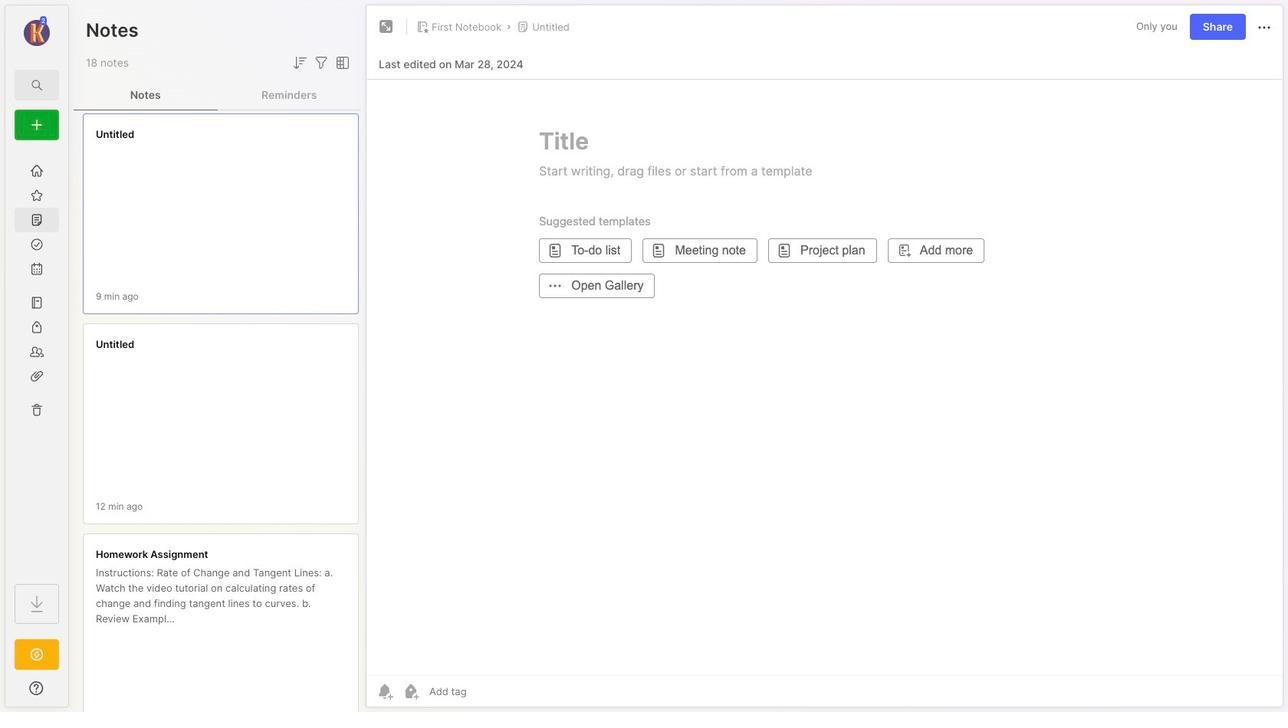 Task type: locate. For each thing, give the bounding box(es) containing it.
Add filters field
[[312, 54, 330, 72]]

add filters image
[[312, 54, 330, 72]]

View options field
[[330, 54, 352, 72]]

expand note image
[[377, 18, 396, 36]]

tab list
[[74, 80, 361, 110]]

tree
[[5, 150, 68, 570]]

add tag image
[[402, 682, 420, 701]]

more actions image
[[1255, 18, 1273, 37]]

Account field
[[5, 15, 68, 48]]

edit search image
[[28, 76, 46, 94]]



Task type: describe. For each thing, give the bounding box(es) containing it.
main element
[[0, 0, 74, 712]]

upgrade image
[[28, 646, 46, 664]]

WHAT'S NEW field
[[5, 676, 68, 701]]

Add tag field
[[428, 685, 544, 698]]

home image
[[29, 163, 44, 179]]

tree inside main element
[[5, 150, 68, 570]]

More actions field
[[1255, 17, 1273, 37]]

Note Editor text field
[[366, 79, 1283, 675]]

click to expand image
[[67, 684, 79, 702]]

add a reminder image
[[376, 682, 394, 701]]

Sort options field
[[291, 54, 309, 72]]

note window element
[[366, 5, 1283, 711]]



Task type: vqa. For each thing, say whether or not it's contained in the screenshot.
Bulleted list image at the right top
no



